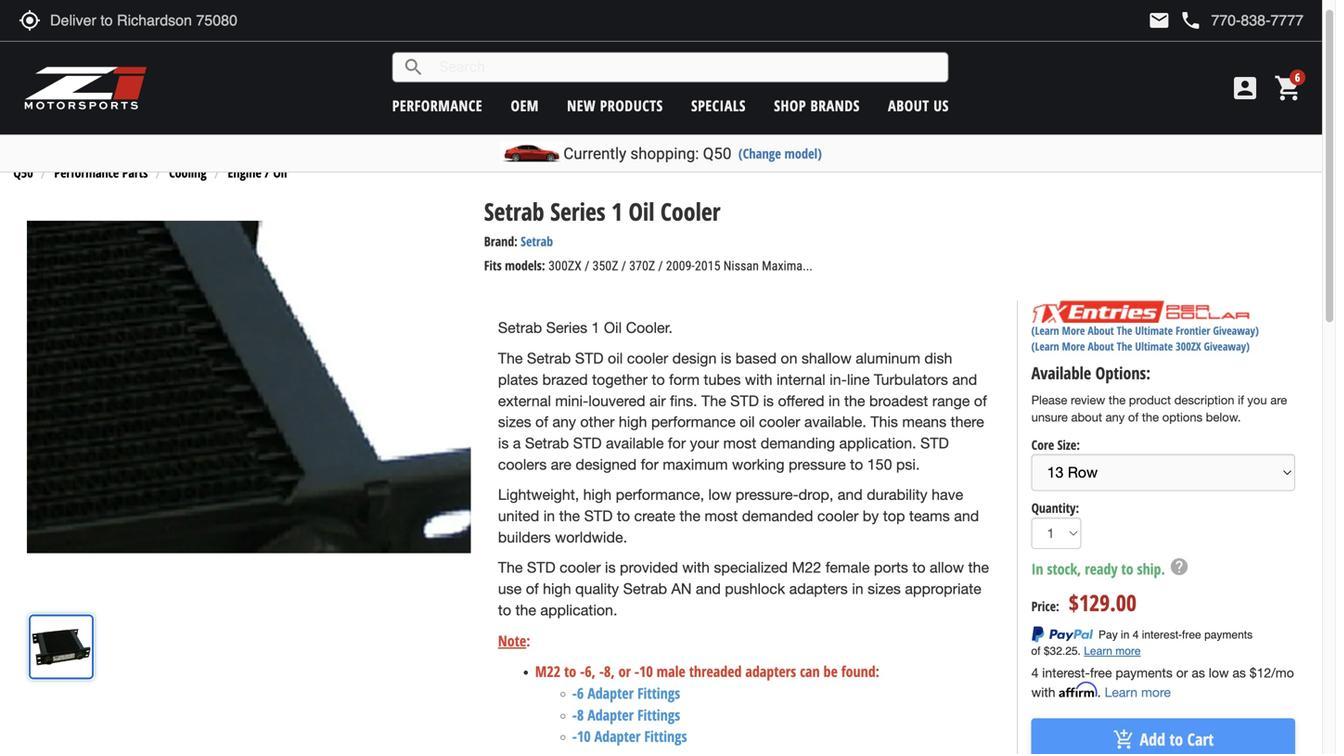 Task type: vqa. For each thing, say whether or not it's contained in the screenshot.
Brakes
no



Task type: describe. For each thing, give the bounding box(es) containing it.
1 vertical spatial giveaway)
[[1204, 339, 1250, 354]]

the right allow
[[968, 559, 989, 577]]

-6 adapter fittings link
[[572, 684, 680, 704]]

m22 inside note : m22 to -6, -8, or -10 male threaded adapters can be found: -6 adapter fittings -8 adapter fittings -10 adapter fittings
[[535, 662, 561, 682]]

please
[[1032, 393, 1068, 408]]

are inside the setrab std oil cooler design is based on shallow aluminum dish plates brazed together to form tubes with internal in-line turbulators and external mini-louvered air fins. the std is offered in the broadest range of sizes of any other high performance oil cooler available. this means there is a setrab std available for your most demanding application. std coolers are designed for maximum working pressure to 150 psi.
[[551, 456, 572, 473]]

learn more link
[[1105, 685, 1171, 700]]

new products link
[[567, 96, 663, 116]]

is left a
[[498, 435, 509, 452]]

account_box
[[1231, 73, 1260, 103]]

brands
[[811, 96, 860, 116]]

cooler down cooler.
[[627, 350, 668, 367]]

products
[[600, 96, 663, 116]]

std inside lightweight, high performance, low pressure-drop, and durability have united in the std to create the most demanded cooler by top teams and builders worldwide.
[[584, 508, 613, 525]]

0 vertical spatial oil
[[273, 164, 287, 182]]

(change
[[739, 144, 781, 162]]

0 horizontal spatial q50
[[13, 164, 33, 182]]

model)
[[785, 144, 822, 162]]

to up air
[[652, 371, 665, 388]]

1 as from the left
[[1192, 665, 1206, 681]]

- down 6
[[572, 705, 577, 725]]

female
[[826, 559, 870, 577]]

dish
[[925, 350, 953, 367]]

to right add
[[1170, 729, 1184, 751]]

6,
[[585, 662, 596, 682]]

oem link
[[511, 96, 539, 116]]

threaded
[[689, 662, 742, 682]]

designed
[[576, 456, 637, 473]]

cooler inside lightweight, high performance, low pressure-drop, and durability have united in the std to create the most demanded cooler by top teams and builders worldwide.
[[818, 508, 859, 525]]

cooler up demanding
[[759, 414, 800, 431]]

/ left "350z"
[[585, 259, 590, 274]]

adapters inside the std cooler is provided with specialized m22 female ports to allow the use of high quality setrab an and pushlock adapters in sizes appropriate to the application.
[[790, 581, 848, 598]]

lightweight, high performance, low pressure-drop, and durability have united in the std to create the most demanded cooler by top teams and builders worldwide.
[[498, 487, 979, 546]]

application. inside the setrab std oil cooler design is based on shallow aluminum dish plates brazed together to form tubes with internal in-line turbulators and external mini-louvered air fins. the std is offered in the broadest range of sizes of any other high performance oil cooler available. this means there is a setrab std available for your most demanding application. std coolers are designed for maximum working pressure to 150 psi.
[[840, 435, 917, 452]]

and down have
[[954, 508, 979, 525]]

the down (learn more about the ultimate frontier giveaway) link
[[1117, 339, 1133, 354]]

1 vertical spatial 10
[[577, 727, 591, 747]]

(learn more about the ultimate frontier giveaway) link
[[1032, 323, 1259, 338]]

Search search field
[[425, 53, 948, 82]]

(learn more about the ultimate 300zx giveaway) link
[[1032, 339, 1250, 354]]

0 vertical spatial fittings
[[638, 684, 680, 704]]

demanding
[[761, 435, 835, 452]]

based
[[736, 350, 777, 367]]

be
[[824, 662, 838, 682]]

mail
[[1148, 9, 1171, 32]]

shop brands link
[[774, 96, 860, 116]]

other
[[580, 414, 615, 431]]

tubes
[[704, 371, 741, 388]]

core size:
[[1032, 436, 1080, 454]]

0 vertical spatial q50
[[703, 144, 732, 163]]

the right create
[[680, 508, 701, 525]]

1 vertical spatial fittings
[[638, 705, 680, 725]]

the down use
[[516, 602, 536, 619]]

the up worldwide.
[[559, 508, 580, 525]]

0 horizontal spatial performance
[[392, 96, 483, 116]]

setrab series 1 oil cooler.
[[498, 319, 673, 337]]

to down use
[[498, 602, 511, 619]]

- up -6 adapter fittings link
[[635, 662, 639, 682]]

shop brands
[[774, 96, 860, 116]]

setrab up the brand: at the left
[[484, 195, 545, 228]]

ready
[[1085, 559, 1118, 579]]

performance link
[[392, 96, 483, 116]]

us
[[934, 96, 949, 116]]

-10 adapter fittings link
[[572, 727, 687, 747]]

brand:
[[484, 233, 518, 250]]

description
[[1175, 393, 1235, 408]]

8,
[[604, 662, 615, 682]]

shop
[[774, 96, 807, 116]]

review
[[1071, 393, 1106, 408]]

2009-
[[666, 259, 695, 274]]

performance
[[54, 164, 119, 182]]

to inside lightweight, high performance, low pressure-drop, and durability have united in the std to create the most demanded cooler by top teams and builders worldwide.
[[617, 508, 630, 525]]

std down setrab series 1 oil cooler.
[[575, 350, 604, 367]]

account_box link
[[1226, 73, 1265, 103]]

with inside /mo with
[[1032, 685, 1056, 700]]

of inside (learn more about the ultimate frontier giveaway) (learn more about the ultimate 300zx giveaway) available options: please review the product description if you are unsure about any of the options below.
[[1129, 410, 1139, 425]]

note : m22 to -6, -8, or -10 male threaded adapters can be found: -6 adapter fittings -8 adapter fittings -10 adapter fittings
[[498, 631, 880, 747]]

builders
[[498, 529, 551, 546]]

models:
[[505, 257, 545, 274]]

the inside the setrab std oil cooler design is based on shallow aluminum dish plates brazed together to form tubes with internal in-line turbulators and external mini-louvered air fins. the std is offered in the broadest range of sizes of any other high performance oil cooler available. this means there is a setrab std available for your most demanding application. std coolers are designed for maximum working pressure to 150 psi.
[[845, 392, 865, 410]]

most inside the setrab std oil cooler design is based on shallow aluminum dish plates brazed together to form tubes with internal in-line turbulators and external mini-louvered air fins. the std is offered in the broadest range of sizes of any other high performance oil cooler available. this means there is a setrab std available for your most demanding application. std coolers are designed for maximum working pressure to 150 psi.
[[723, 435, 757, 452]]

-8 adapter fittings link
[[572, 705, 680, 725]]

oem
[[511, 96, 539, 116]]

shopping_cart
[[1274, 73, 1304, 103]]

an
[[672, 581, 692, 598]]

can
[[800, 662, 820, 682]]

add_shopping_cart
[[1113, 729, 1136, 751]]

.
[[1098, 685, 1101, 700]]

(learn more about the ultimate frontier giveaway) (learn more about the ultimate 300zx giveaway) available options: please review the product description if you are unsure about any of the options below.
[[1032, 323, 1288, 425]]

about us
[[888, 96, 949, 116]]

note
[[498, 631, 526, 651]]

in inside the std cooler is provided with specialized m22 female ports to allow the use of high quality setrab an and pushlock adapters in sizes appropriate to the application.
[[852, 581, 864, 598]]

mini-
[[555, 392, 589, 410]]

pressure
[[789, 456, 846, 473]]

cart
[[1188, 729, 1214, 751]]

setrab up models:
[[521, 233, 553, 250]]

parts
[[122, 164, 148, 182]]

1 ultimate from the top
[[1135, 323, 1173, 338]]

available
[[606, 435, 664, 452]]

in inside lightweight, high performance, low pressure-drop, and durability have united in the std to create the most demanded cooler by top teams and builders worldwide.
[[544, 508, 555, 525]]

unsure
[[1032, 410, 1068, 425]]

is up tubes at the right
[[721, 350, 732, 367]]

if
[[1238, 393, 1244, 408]]

to inside note : m22 to -6, -8, or -10 male threaded adapters can be found: -6 adapter fittings -8 adapter fittings -10 adapter fittings
[[564, 662, 577, 682]]

sizes inside the setrab std oil cooler design is based on shallow aluminum dish plates brazed together to form tubes with internal in-line turbulators and external mini-louvered air fins. the std is offered in the broadest range of sizes of any other high performance oil cooler available. this means there is a setrab std available for your most demanding application. std coolers are designed for maximum working pressure to 150 psi.
[[498, 414, 531, 431]]

of down external
[[536, 414, 549, 431]]

1 more from the top
[[1062, 323, 1085, 338]]

performance,
[[616, 487, 705, 504]]

maximum
[[663, 456, 728, 473]]

internal
[[777, 371, 826, 388]]

maxima...
[[762, 259, 813, 274]]

affirm . learn more
[[1059, 682, 1171, 700]]

z1 motorsports logo image
[[23, 65, 148, 111]]

external
[[498, 392, 551, 410]]

- down "8"
[[572, 727, 577, 747]]

2 ultimate from the top
[[1135, 339, 1173, 354]]

2 (learn from the top
[[1032, 339, 1060, 354]]

my_location
[[19, 9, 41, 32]]

the down "options:"
[[1109, 393, 1126, 408]]

male
[[657, 662, 686, 682]]

1 vertical spatial about
[[1088, 323, 1114, 338]]

the down product
[[1142, 410, 1159, 425]]

any inside (learn more about the ultimate frontier giveaway) (learn more about the ultimate 300zx giveaway) available options: please review the product description if you are unsure about any of the options below.
[[1106, 410, 1125, 425]]

are inside (learn more about the ultimate frontier giveaway) (learn more about the ultimate 300zx giveaway) available options: please review the product description if you are unsure about any of the options below.
[[1271, 393, 1288, 408]]

setrab inside the std cooler is provided with specialized m22 female ports to allow the use of high quality setrab an and pushlock adapters in sizes appropriate to the application.
[[623, 581, 667, 598]]

adapters inside note : m22 to -6, -8, or -10 male threaded adapters can be found: -6 adapter fittings -8 adapter fittings -10 adapter fittings
[[746, 662, 796, 682]]

lightweight,
[[498, 487, 579, 504]]

help
[[1169, 557, 1190, 577]]

setrab series 1 oil cooler brand: setrab fits models: 300zx / 350z / 370z / 2009-2015 nissan maxima...
[[484, 195, 813, 274]]

oil for cooler
[[629, 195, 655, 228]]

means
[[902, 414, 947, 431]]

/ right "350z"
[[622, 259, 626, 274]]

370z
[[629, 259, 655, 274]]

form
[[669, 371, 700, 388]]

oil for cooler.
[[604, 319, 622, 337]]

cooler
[[661, 195, 721, 228]]

fits
[[484, 257, 502, 274]]

cooler inside the std cooler is provided with specialized m22 female ports to allow the use of high quality setrab an and pushlock adapters in sizes appropriate to the application.
[[560, 559, 601, 577]]

the up plates
[[498, 350, 523, 367]]

of up there
[[974, 392, 987, 410]]

shopping:
[[631, 144, 699, 163]]

setrab link
[[521, 233, 553, 250]]



Task type: locate. For each thing, give the bounding box(es) containing it.
fittings down the "-8 adapter fittings" link
[[644, 727, 687, 747]]

working
[[732, 456, 785, 473]]

1 vertical spatial more
[[1062, 339, 1085, 354]]

durability
[[867, 487, 928, 504]]

quantity:
[[1032, 499, 1080, 517]]

1 horizontal spatial as
[[1233, 665, 1246, 681]]

demanded
[[742, 508, 814, 525]]

high inside lightweight, high performance, low pressure-drop, and durability have united in the std to create the most demanded cooler by top teams and builders worldwide.
[[583, 487, 612, 504]]

appropriate
[[905, 581, 982, 598]]

2 vertical spatial about
[[1088, 339, 1114, 354]]

10
[[639, 662, 653, 682], [577, 727, 591, 747]]

- up 6
[[580, 662, 585, 682]]

2 vertical spatial high
[[543, 581, 571, 598]]

2 vertical spatial adapter
[[595, 727, 641, 747]]

0 horizontal spatial sizes
[[498, 414, 531, 431]]

0 vertical spatial (learn
[[1032, 323, 1060, 338]]

1 vertical spatial 1
[[592, 319, 600, 337]]

performance
[[392, 96, 483, 116], [651, 414, 736, 431]]

1 vertical spatial oil
[[740, 414, 755, 431]]

0 horizontal spatial any
[[553, 414, 576, 431]]

1 horizontal spatial 1
[[612, 195, 623, 228]]

the up (learn more about the ultimate 300zx giveaway) link
[[1117, 323, 1133, 338]]

m22 inside the std cooler is provided with specialized m22 female ports to allow the use of high quality setrab an and pushlock adapters in sizes appropriate to the application.
[[792, 559, 822, 577]]

0 vertical spatial adapter
[[588, 684, 634, 704]]

ship.
[[1138, 559, 1166, 579]]

300zx down setrab link
[[549, 259, 582, 274]]

shopping_cart link
[[1270, 73, 1304, 103]]

1 horizontal spatial oil
[[740, 414, 755, 431]]

1 vertical spatial low
[[1209, 665, 1229, 681]]

- up "8"
[[572, 684, 577, 704]]

2 more from the top
[[1062, 339, 1085, 354]]

most
[[723, 435, 757, 452], [705, 508, 738, 525]]

size:
[[1058, 436, 1080, 454]]

ultimate down (learn more about the ultimate frontier giveaway) link
[[1135, 339, 1173, 354]]

1 horizontal spatial oil
[[604, 319, 622, 337]]

to left create
[[617, 508, 630, 525]]

1 horizontal spatial performance
[[651, 414, 736, 431]]

1 horizontal spatial are
[[1271, 393, 1288, 408]]

pressure-
[[736, 487, 799, 504]]

coolers
[[498, 456, 547, 473]]

about up "options:"
[[1088, 339, 1114, 354]]

in up available.
[[829, 392, 840, 410]]

1 vertical spatial in
[[544, 508, 555, 525]]

of inside the std cooler is provided with specialized m22 female ports to allow the use of high quality setrab an and pushlock adapters in sizes appropriate to the application.
[[526, 581, 539, 598]]

adapter down -6 adapter fittings link
[[588, 705, 634, 725]]

0 horizontal spatial in
[[544, 508, 555, 525]]

q50
[[703, 144, 732, 163], [13, 164, 33, 182]]

mail phone
[[1148, 9, 1202, 32]]

1 vertical spatial most
[[705, 508, 738, 525]]

1 inside setrab series 1 oil cooler brand: setrab fits models: 300zx / 350z / 370z / 2009-2015 nissan maxima...
[[612, 195, 623, 228]]

setrab right a
[[525, 435, 569, 452]]

adapter down 8,
[[588, 684, 634, 704]]

0 vertical spatial in
[[829, 392, 840, 410]]

with down 4
[[1032, 685, 1056, 700]]

and inside the setrab std oil cooler design is based on shallow aluminum dish plates brazed together to form tubes with internal in-line turbulators and external mini-louvered air fins. the std is offered in the broadest range of sizes of any other high performance oil cooler available. this means there is a setrab std available for your most demanding application. std coolers are designed for maximum working pressure to 150 psi.
[[953, 371, 978, 388]]

high inside the setrab std oil cooler design is based on shallow aluminum dish plates brazed together to form tubes with internal in-line turbulators and external mini-louvered air fins. the std is offered in the broadest range of sizes of any other high performance oil cooler available. this means there is a setrab std available for your most demanding application. std coolers are designed for maximum working pressure to 150 psi.
[[619, 414, 647, 431]]

0 horizontal spatial application.
[[541, 602, 618, 619]]

std inside the std cooler is provided with specialized m22 female ports to allow the use of high quality setrab an and pushlock adapters in sizes appropriate to the application.
[[527, 559, 556, 577]]

are
[[1271, 393, 1288, 408], [551, 456, 572, 473]]

about us link
[[888, 96, 949, 116]]

cooler down drop,
[[818, 508, 859, 525]]

0 vertical spatial performance
[[392, 96, 483, 116]]

1 vertical spatial oil
[[629, 195, 655, 228]]

0 vertical spatial giveaway)
[[1213, 323, 1259, 338]]

fittings
[[638, 684, 680, 704], [638, 705, 680, 725], [644, 727, 687, 747]]

1 horizontal spatial with
[[745, 371, 773, 388]]

1 for cooler.
[[592, 319, 600, 337]]

more
[[1062, 323, 1085, 338], [1062, 339, 1085, 354]]

high inside the std cooler is provided with specialized m22 female ports to allow the use of high quality setrab an and pushlock adapters in sizes appropriate to the application.
[[543, 581, 571, 598]]

1 horizontal spatial in
[[829, 392, 840, 410]]

in down lightweight, at the left bottom
[[544, 508, 555, 525]]

and up range
[[953, 371, 978, 388]]

offered
[[778, 392, 825, 410]]

price: $129.00
[[1032, 588, 1137, 618]]

1 vertical spatial m22
[[535, 662, 561, 682]]

0 horizontal spatial are
[[551, 456, 572, 473]]

0 vertical spatial sizes
[[498, 414, 531, 431]]

0 horizontal spatial oil
[[608, 350, 623, 367]]

2 as from the left
[[1233, 665, 1246, 681]]

oil inside setrab series 1 oil cooler brand: setrab fits models: 300zx / 350z / 370z / 2009-2015 nissan maxima...
[[629, 195, 655, 228]]

use
[[498, 581, 522, 598]]

0 horizontal spatial with
[[682, 559, 710, 577]]

1 horizontal spatial 300zx
[[1176, 339, 1202, 354]]

in inside the setrab std oil cooler design is based on shallow aluminum dish plates brazed together to form tubes with internal in-line turbulators and external mini-louvered air fins. the std is offered in the broadest range of sizes of any other high performance oil cooler available. this means there is a setrab std available for your most demanding application. std coolers are designed for maximum working pressure to 150 psi.
[[829, 392, 840, 410]]

about up (learn more about the ultimate 300zx giveaway) link
[[1088, 323, 1114, 338]]

application. up "150"
[[840, 435, 917, 452]]

0 vertical spatial ultimate
[[1135, 323, 1173, 338]]

frontier
[[1176, 323, 1211, 338]]

300zx inside (learn more about the ultimate frontier giveaway) (learn more about the ultimate 300zx giveaway) available options: please review the product description if you are unsure about any of the options below.
[[1176, 339, 1202, 354]]

8
[[577, 705, 584, 725]]

std down tubes at the right
[[731, 392, 759, 410]]

new products
[[567, 96, 663, 116]]

create
[[634, 508, 676, 525]]

2 horizontal spatial in
[[852, 581, 864, 598]]

phone
[[1180, 9, 1202, 32]]

brazed
[[542, 371, 588, 388]]

to left the 6,
[[564, 662, 577, 682]]

this
[[871, 414, 898, 431]]

0 horizontal spatial 1
[[592, 319, 600, 337]]

pushlock
[[725, 581, 785, 598]]

q50 left (change
[[703, 144, 732, 163]]

series up setrab link
[[551, 195, 606, 228]]

psi.
[[897, 456, 920, 473]]

1 vertical spatial adapter
[[588, 705, 634, 725]]

0 vertical spatial series
[[551, 195, 606, 228]]

high left quality
[[543, 581, 571, 598]]

1 vertical spatial sizes
[[868, 581, 901, 598]]

as right 'payments'
[[1192, 665, 1206, 681]]

0 horizontal spatial low
[[709, 487, 732, 504]]

sizes up a
[[498, 414, 531, 431]]

allow
[[930, 559, 964, 577]]

oil up together
[[608, 350, 623, 367]]

4
[[1032, 665, 1039, 681]]

2 vertical spatial oil
[[604, 319, 622, 337]]

0 vertical spatial oil
[[608, 350, 623, 367]]

0 vertical spatial m22
[[792, 559, 822, 577]]

1 vertical spatial ultimate
[[1135, 339, 1173, 354]]

1 horizontal spatial 10
[[639, 662, 653, 682]]

adapter down the "-8 adapter fittings" link
[[595, 727, 641, 747]]

0 horizontal spatial oil
[[273, 164, 287, 182]]

1 horizontal spatial any
[[1106, 410, 1125, 425]]

learn
[[1105, 685, 1138, 700]]

0 horizontal spatial m22
[[535, 662, 561, 682]]

in
[[1032, 559, 1044, 579]]

the
[[1117, 323, 1133, 338], [1117, 339, 1133, 354], [498, 350, 523, 367], [702, 392, 726, 410], [498, 559, 523, 577]]

0 horizontal spatial as
[[1192, 665, 1206, 681]]

below.
[[1206, 410, 1241, 425]]

available
[[1032, 362, 1092, 385]]

and right the an
[[696, 581, 721, 598]]

series up brazed
[[546, 319, 588, 337]]

shallow
[[802, 350, 852, 367]]

2 vertical spatial fittings
[[644, 727, 687, 747]]

performance down search
[[392, 96, 483, 116]]

0 vertical spatial 300zx
[[549, 259, 582, 274]]

the down the line
[[845, 392, 865, 410]]

0 horizontal spatial or
[[619, 662, 631, 682]]

of right use
[[526, 581, 539, 598]]

cooler
[[627, 350, 668, 367], [759, 414, 800, 431], [818, 508, 859, 525], [560, 559, 601, 577]]

with inside the std cooler is provided with specialized m22 female ports to allow the use of high quality setrab an and pushlock adapters in sizes appropriate to the application.
[[682, 559, 710, 577]]

1 horizontal spatial m22
[[792, 559, 822, 577]]

adapters down female
[[790, 581, 848, 598]]

0 vertical spatial are
[[1271, 393, 1288, 408]]

specialized
[[714, 559, 788, 577]]

nissan
[[724, 259, 759, 274]]

2 vertical spatial with
[[1032, 685, 1056, 700]]

1 horizontal spatial for
[[668, 435, 686, 452]]

2 vertical spatial in
[[852, 581, 864, 598]]

0 vertical spatial 1
[[612, 195, 623, 228]]

0 vertical spatial with
[[745, 371, 773, 388]]

0 vertical spatial 10
[[639, 662, 653, 682]]

most inside lightweight, high performance, low pressure-drop, and durability have united in the std to create the most demanded cooler by top teams and builders worldwide.
[[705, 508, 738, 525]]

with up the an
[[682, 559, 710, 577]]

aluminum
[[856, 350, 921, 367]]

ports
[[874, 559, 909, 577]]

1 vertical spatial are
[[551, 456, 572, 473]]

m22
[[792, 559, 822, 577], [535, 662, 561, 682]]

any down mini- at bottom left
[[553, 414, 576, 431]]

series inside setrab series 1 oil cooler brand: setrab fits models: 300zx / 350z / 370z / 2009-2015 nissan maxima...
[[551, 195, 606, 228]]

louvered
[[589, 392, 646, 410]]

mail link
[[1148, 9, 1171, 32]]

cooler up quality
[[560, 559, 601, 577]]

1 vertical spatial performance
[[651, 414, 736, 431]]

application. inside the std cooler is provided with specialized m22 female ports to allow the use of high quality setrab an and pushlock adapters in sizes appropriate to the application.
[[541, 602, 618, 619]]

are up lightweight, at the left bottom
[[551, 456, 572, 473]]

setrab down provided
[[623, 581, 667, 598]]

performance inside the setrab std oil cooler design is based on shallow aluminum dish plates brazed together to form tubes with internal in-line turbulators and external mini-louvered air fins. the std is offered in the broadest range of sizes of any other high performance oil cooler available. this means there is a setrab std available for your most demanding application. std coolers are designed for maximum working pressure to 150 psi.
[[651, 414, 736, 431]]

as left $12
[[1233, 665, 1246, 681]]

10 left male
[[639, 662, 653, 682]]

- right the 6,
[[599, 662, 604, 682]]

with inside the setrab std oil cooler design is based on shallow aluminum dish plates brazed together to form tubes with internal in-line turbulators and external mini-louvered air fins. the std is offered in the broadest range of sizes of any other high performance oil cooler available. this means there is a setrab std available for your most demanding application. std coolers are designed for maximum working pressure to 150 psi.
[[745, 371, 773, 388]]

oil right engine
[[273, 164, 287, 182]]

-
[[580, 662, 585, 682], [599, 662, 604, 682], [635, 662, 639, 682], [572, 684, 577, 704], [572, 705, 577, 725], [572, 727, 577, 747]]

/mo with
[[1032, 665, 1295, 700]]

performance parts link
[[54, 164, 148, 182]]

giveaway) right frontier
[[1213, 323, 1259, 338]]

of
[[974, 392, 987, 410], [1129, 410, 1139, 425], [536, 414, 549, 431], [526, 581, 539, 598]]

1 vertical spatial series
[[546, 319, 588, 337]]

0 horizontal spatial 10
[[577, 727, 591, 747]]

adapter
[[588, 684, 634, 704], [588, 705, 634, 725], [595, 727, 641, 747]]

sizes inside the std cooler is provided with specialized m22 female ports to allow the use of high quality setrab an and pushlock adapters in sizes appropriate to the application.
[[868, 581, 901, 598]]

series for cooler.
[[546, 319, 588, 337]]

q50 left performance
[[13, 164, 33, 182]]

std down builders at bottom left
[[527, 559, 556, 577]]

to inside in stock, ready to ship. help
[[1122, 559, 1134, 579]]

specials link
[[691, 96, 746, 116]]

or right 'payments'
[[1177, 665, 1188, 681]]

1 (learn from the top
[[1032, 323, 1060, 338]]

1 vertical spatial (learn
[[1032, 339, 1060, 354]]

oil up working
[[740, 414, 755, 431]]

/ right engine
[[265, 164, 270, 182]]

in
[[829, 392, 840, 410], [544, 508, 555, 525], [852, 581, 864, 598]]

high down designed
[[583, 487, 612, 504]]

is left offered at the bottom of the page
[[763, 392, 774, 410]]

std up worldwide.
[[584, 508, 613, 525]]

in down female
[[852, 581, 864, 598]]

1 horizontal spatial low
[[1209, 665, 1229, 681]]

0 vertical spatial more
[[1062, 323, 1085, 338]]

or inside note : m22 to -6, -8, or -10 male threaded adapters can be found: -6 adapter fittings -8 adapter fittings -10 adapter fittings
[[619, 662, 631, 682]]

2 horizontal spatial oil
[[629, 195, 655, 228]]

ultimate
[[1135, 323, 1173, 338], [1135, 339, 1173, 354]]

options:
[[1096, 362, 1151, 385]]

/ right 370z
[[658, 259, 663, 274]]

to left allow
[[913, 559, 926, 577]]

0 horizontal spatial 300zx
[[549, 259, 582, 274]]

1 horizontal spatial q50
[[703, 144, 732, 163]]

performance down fins.
[[651, 414, 736, 431]]

0 vertical spatial application.
[[840, 435, 917, 452]]

1 for cooler
[[612, 195, 623, 228]]

300zx down frontier
[[1176, 339, 1202, 354]]

1 horizontal spatial sizes
[[868, 581, 901, 598]]

1 vertical spatial q50
[[13, 164, 33, 182]]

0 horizontal spatial high
[[543, 581, 571, 598]]

the down tubes at the right
[[702, 392, 726, 410]]

std down "means"
[[921, 435, 949, 452]]

giveaway) down frontier
[[1204, 339, 1250, 354]]

350z
[[593, 259, 619, 274]]

the inside the std cooler is provided with specialized m22 female ports to allow the use of high quality setrab an and pushlock adapters in sizes appropriate to the application.
[[498, 559, 523, 577]]

any inside the setrab std oil cooler design is based on shallow aluminum dish plates brazed together to form tubes with internal in-line turbulators and external mini-louvered air fins. the std is offered in the broadest range of sizes of any other high performance oil cooler available. this means there is a setrab std available for your most demanding application. std coolers are designed for maximum working pressure to 150 psi.
[[553, 414, 576, 431]]

is up quality
[[605, 559, 616, 577]]

0 horizontal spatial for
[[641, 456, 659, 473]]

2 horizontal spatial with
[[1032, 685, 1056, 700]]

core
[[1032, 436, 1055, 454]]

application. down quality
[[541, 602, 618, 619]]

0 vertical spatial low
[[709, 487, 732, 504]]

1 vertical spatial application.
[[541, 602, 618, 619]]

stock,
[[1047, 559, 1082, 579]]

and inside the std cooler is provided with specialized m22 female ports to allow the use of high quality setrab an and pushlock adapters in sizes appropriate to the application.
[[696, 581, 721, 598]]

oil
[[273, 164, 287, 182], [629, 195, 655, 228], [604, 319, 622, 337]]

10 down "8"
[[577, 727, 591, 747]]

1 horizontal spatial high
[[583, 487, 612, 504]]

setrab up brazed
[[527, 350, 571, 367]]

1 vertical spatial for
[[641, 456, 659, 473]]

oil left cooler
[[629, 195, 655, 228]]

/mo
[[1272, 665, 1295, 681]]

0 vertical spatial adapters
[[790, 581, 848, 598]]

plates
[[498, 371, 538, 388]]

about left the us
[[888, 96, 930, 116]]

1 vertical spatial with
[[682, 559, 710, 577]]

in-
[[830, 371, 847, 388]]

1 vertical spatial 300zx
[[1176, 339, 1202, 354]]

of down product
[[1129, 410, 1139, 425]]

together
[[592, 371, 648, 388]]

m22 left the 6,
[[535, 662, 561, 682]]

most down pressure-
[[705, 508, 738, 525]]

std down other
[[573, 435, 602, 452]]

a
[[513, 435, 521, 452]]

top
[[883, 508, 905, 525]]

search
[[403, 56, 425, 78]]

0 vertical spatial high
[[619, 414, 647, 431]]

1 left cooler.
[[592, 319, 600, 337]]

add_shopping_cart add to cart
[[1113, 729, 1214, 751]]

1 horizontal spatial application.
[[840, 435, 917, 452]]

1 vertical spatial adapters
[[746, 662, 796, 682]]

4 interest-free payments or as low as $12
[[1032, 665, 1272, 681]]

0 vertical spatial about
[[888, 96, 930, 116]]

low left $12
[[1209, 665, 1229, 681]]

and right drop,
[[838, 487, 863, 504]]

affirm
[[1059, 682, 1098, 698]]

oil left cooler.
[[604, 319, 622, 337]]

the up use
[[498, 559, 523, 577]]

series for cooler
[[551, 195, 606, 228]]

low inside lightweight, high performance, low pressure-drop, and durability have united in the std to create the most demanded cooler by top teams and builders worldwide.
[[709, 487, 732, 504]]

for left your
[[668, 435, 686, 452]]

$12
[[1250, 665, 1272, 681]]

low down maximum
[[709, 487, 732, 504]]

0 vertical spatial most
[[723, 435, 757, 452]]

any right about on the bottom
[[1106, 410, 1125, 425]]

setrab up plates
[[498, 319, 542, 337]]

adapters left can
[[746, 662, 796, 682]]

air
[[650, 392, 666, 410]]

1 vertical spatial high
[[583, 487, 612, 504]]

300zx inside setrab series 1 oil cooler brand: setrab fits models: 300zx / 350z / 370z / 2009-2015 nissan maxima...
[[549, 259, 582, 274]]

to left "150"
[[850, 456, 863, 473]]

is inside the std cooler is provided with specialized m22 female ports to allow the use of high quality setrab an and pushlock adapters in sizes appropriate to the application.
[[605, 559, 616, 577]]

2 horizontal spatial high
[[619, 414, 647, 431]]

0 vertical spatial for
[[668, 435, 686, 452]]

1 horizontal spatial or
[[1177, 665, 1188, 681]]

high
[[619, 414, 647, 431], [583, 487, 612, 504], [543, 581, 571, 598]]

most up working
[[723, 435, 757, 452]]



